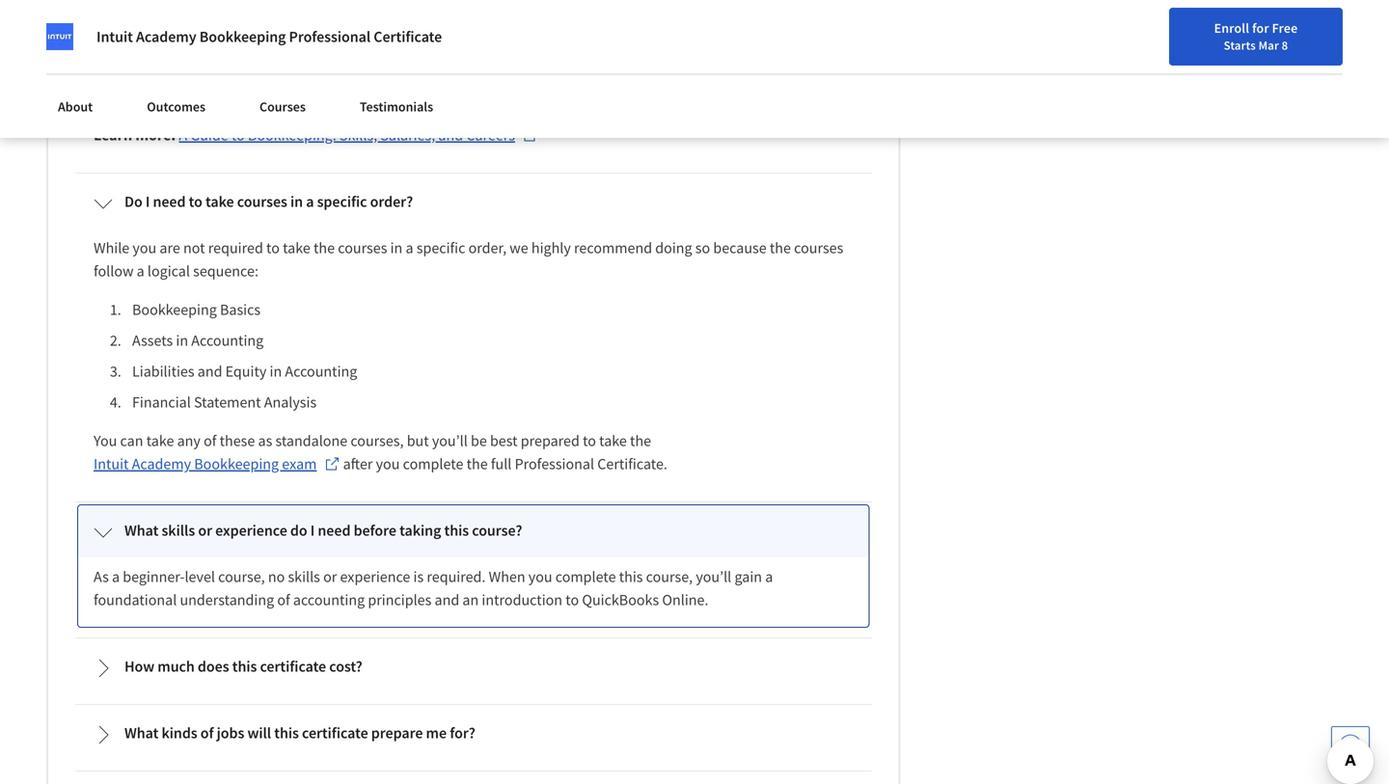 Task type: locate. For each thing, give the bounding box(es) containing it.
principles
[[368, 591, 432, 610]]

certificate up at
[[279, 64, 345, 83]]

feel
[[465, 64, 488, 83]]

suitable
[[104, 87, 156, 106]]

to up not at the top left of the page
[[189, 192, 202, 212]]

can for take
[[120, 432, 143, 451]]

and inside completing the professional certificate will enable you to feel ready and confident to embark on the job search to find a suitable bookkeeping role at an organization with your new skill set.
[[531, 64, 555, 83]]

experience up no
[[215, 521, 287, 541]]

course, up online.
[[646, 568, 693, 587]]

completing the professional certificate will enable you to feel ready and confident to embark on the job search to find a suitable bookkeeping role at an organization with your new skill set.
[[94, 64, 851, 106]]

this inside as a beginner-level course, no skills or experience is required. when you complete this course, you'll gain a foundational understanding of accounting principles and an introduction to quickbooks online.
[[619, 568, 643, 587]]

a right the as at the bottom left
[[112, 568, 120, 587]]

0 horizontal spatial will
[[247, 724, 271, 743]]

0 vertical spatial can
[[162, 18, 185, 37]]

1 horizontal spatial i
[[188, 18, 192, 37]]

professional down prepared
[[515, 455, 594, 474]]

0 vertical spatial you'll
[[432, 432, 468, 451]]

do i need to take courses in a specific order? button
[[78, 177, 869, 229]]

can inside dropdown button
[[162, 18, 185, 37]]

0 vertical spatial need
[[153, 192, 186, 212]]

0 horizontal spatial do
[[195, 18, 213, 37]]

bookkeeping basics
[[132, 300, 261, 320]]

of left jobs
[[201, 724, 214, 743]]

statement
[[194, 393, 261, 412]]

None search field
[[275, 12, 593, 51]]

1 horizontal spatial skills
[[288, 568, 320, 587]]

what can i do after completing the professional certificate? button
[[78, 2, 869, 54]]

beginner-
[[123, 568, 185, 587]]

0 horizontal spatial after
[[216, 18, 247, 37]]

this right jobs
[[274, 724, 299, 743]]

0 vertical spatial do
[[195, 18, 213, 37]]

kinds
[[162, 724, 197, 743]]

specific inside do i need to take courses in a specific order? dropdown button
[[317, 192, 367, 212]]

professional up enable
[[353, 18, 434, 37]]

courses
[[237, 192, 287, 212], [338, 239, 387, 258], [794, 239, 844, 258]]

set.
[[517, 87, 540, 106]]

specific left order?
[[317, 192, 367, 212]]

specific left order,
[[417, 239, 465, 258]]

0 vertical spatial after
[[216, 18, 247, 37]]

enroll
[[1214, 19, 1250, 37]]

recommend
[[574, 239, 652, 258]]

take up the required
[[206, 192, 234, 212]]

1 horizontal spatial or
[[323, 568, 337, 587]]

2 horizontal spatial i
[[310, 521, 315, 541]]

this inside 'how much does this certificate cost?' dropdown button
[[232, 657, 257, 677]]

opens in a new tab image inside intuit academy bookkeeping exam link
[[325, 457, 340, 472]]

can up the completing
[[162, 18, 185, 37]]

need right do
[[153, 192, 186, 212]]

1 vertical spatial certificate
[[279, 64, 345, 83]]

level
[[185, 568, 215, 587]]

this
[[444, 521, 469, 541], [619, 568, 643, 587], [232, 657, 257, 677], [274, 724, 299, 743]]

much
[[158, 657, 195, 677]]

what
[[124, 18, 159, 37], [124, 521, 159, 541], [124, 724, 159, 743]]

8
[[1282, 38, 1288, 53]]

1 horizontal spatial do
[[290, 521, 307, 541]]

required
[[208, 239, 263, 258]]

what left kinds
[[124, 724, 159, 743]]

of down no
[[277, 591, 290, 610]]

1 horizontal spatial certificate
[[374, 27, 442, 46]]

1 horizontal spatial course,
[[646, 568, 693, 587]]

or up accounting
[[323, 568, 337, 587]]

intuit for intuit academy bookkeeping exam
[[94, 455, 129, 474]]

in right "assets"
[[176, 331, 188, 350]]

1 horizontal spatial accounting
[[285, 362, 357, 381]]

2 what from the top
[[124, 521, 159, 541]]

courses right because
[[794, 239, 844, 258]]

take
[[206, 192, 234, 212], [283, 239, 311, 258], [146, 432, 174, 451], [599, 432, 627, 451]]

1 horizontal spatial specific
[[417, 239, 465, 258]]

required.
[[427, 568, 486, 587]]

0 horizontal spatial or
[[198, 521, 212, 541]]

professional inside dropdown button
[[353, 18, 434, 37]]

analysis
[[264, 393, 317, 412]]

will
[[348, 64, 371, 83], [247, 724, 271, 743]]

list item
[[75, 772, 872, 784]]

professional inside completing the professional certificate will enable you to feel ready and confident to embark on the job search to find a suitable bookkeeping role at an organization with your new skill set.
[[196, 64, 276, 83]]

0 horizontal spatial courses
[[237, 192, 287, 212]]

intuit up the completing
[[96, 27, 133, 46]]

salaries,
[[381, 126, 435, 145]]

complete down but
[[403, 455, 464, 474]]

search
[[761, 64, 803, 83]]

do down exam
[[290, 521, 307, 541]]

opens in a new tab image down standalone
[[325, 457, 340, 472]]

will inside dropdown button
[[247, 724, 271, 743]]

in down bookkeeping:
[[290, 192, 303, 212]]

and up set.
[[531, 64, 555, 83]]

role
[[246, 87, 271, 106]]

financial
[[132, 393, 191, 412]]

exam
[[282, 455, 317, 474]]

1 vertical spatial i
[[146, 192, 150, 212]]

will for enable
[[348, 64, 371, 83]]

1 horizontal spatial can
[[162, 18, 185, 37]]

need inside dropdown button
[[153, 192, 186, 212]]

1 course, from the left
[[218, 568, 265, 587]]

experience inside dropdown button
[[215, 521, 287, 541]]

of
[[204, 432, 217, 451], [277, 591, 290, 610], [201, 724, 214, 743]]

experience
[[215, 521, 287, 541], [340, 568, 410, 587]]

is
[[413, 568, 424, 587]]

you'll left be on the left bottom
[[432, 432, 468, 451]]

an right at
[[290, 87, 307, 106]]

after
[[216, 18, 247, 37], [343, 455, 373, 474]]

academy up the completing
[[136, 27, 196, 46]]

will inside completing the professional certificate will enable you to feel ready and confident to embark on the job search to find a suitable bookkeeping role at an organization with your new skill set.
[[348, 64, 371, 83]]

a inside completing the professional certificate will enable you to feel ready and confident to embark on the job search to find a suitable bookkeeping role at an organization with your new skill set.
[[94, 87, 101, 106]]

certificate
[[260, 657, 326, 677], [302, 724, 368, 743]]

a inside dropdown button
[[306, 192, 314, 212]]

0 horizontal spatial skills
[[162, 521, 195, 541]]

the
[[328, 18, 350, 37], [172, 64, 193, 83], [712, 64, 734, 83], [314, 239, 335, 258], [770, 239, 791, 258], [630, 432, 651, 451], [467, 455, 488, 474]]

1 horizontal spatial experience
[[340, 568, 410, 587]]

2 vertical spatial what
[[124, 724, 159, 743]]

1 vertical spatial intuit
[[94, 455, 129, 474]]

3 what from the top
[[124, 724, 159, 743]]

1 vertical spatial skills
[[288, 568, 320, 587]]

1 vertical spatial academy
[[132, 455, 191, 474]]

0 vertical spatial bookkeeping
[[199, 27, 286, 46]]

testimonials
[[360, 98, 433, 115]]

no
[[268, 568, 285, 587]]

you left are
[[133, 239, 157, 258]]

1 vertical spatial do
[[290, 521, 307, 541]]

course, up understanding
[[218, 568, 265, 587]]

1 horizontal spatial you'll
[[696, 568, 732, 587]]

can for i
[[162, 18, 185, 37]]

1 vertical spatial of
[[277, 591, 290, 610]]

order?
[[370, 192, 413, 212]]

intuit academy bookkeeping exam
[[94, 455, 317, 474]]

academy down any
[[132, 455, 191, 474]]

an down required.
[[463, 591, 479, 610]]

0 vertical spatial opens in a new tab image
[[523, 128, 538, 143]]

1 vertical spatial what
[[124, 521, 159, 541]]

0 horizontal spatial can
[[120, 432, 143, 451]]

on
[[692, 64, 709, 83]]

1 horizontal spatial complete
[[556, 568, 616, 587]]

you inside completing the professional certificate will enable you to feel ready and confident to embark on the job search to find a suitable bookkeeping role at an organization with your new skill set.
[[421, 64, 445, 83]]

complete up quickbooks
[[556, 568, 616, 587]]

0 vertical spatial certificate
[[374, 27, 442, 46]]

a down bookkeeping:
[[306, 192, 314, 212]]

courses link
[[248, 87, 317, 126]]

in
[[290, 192, 303, 212], [390, 239, 403, 258], [176, 331, 188, 350], [270, 362, 282, 381]]

skills up level
[[162, 521, 195, 541]]

0 horizontal spatial i
[[146, 192, 150, 212]]

for?
[[450, 724, 476, 743]]

bookkeeping for exam
[[194, 455, 279, 474]]

courses up the required
[[237, 192, 287, 212]]

0 vertical spatial experience
[[215, 521, 287, 541]]

intuit
[[96, 27, 133, 46], [94, 455, 129, 474]]

to right guide
[[231, 126, 245, 145]]

opens in a new tab image inside a guide to bookkeeping: skills, salaries, and careers link
[[523, 128, 538, 143]]

bookkeeping down "these"
[[194, 455, 279, 474]]

1 horizontal spatial after
[[343, 455, 373, 474]]

certificate left cost?
[[260, 657, 326, 677]]

coursera image
[[23, 16, 146, 47]]

0 horizontal spatial course,
[[218, 568, 265, 587]]

1 vertical spatial specific
[[417, 239, 465, 258]]

skills right no
[[288, 568, 320, 587]]

0 vertical spatial specific
[[317, 192, 367, 212]]

2 vertical spatial bookkeeping
[[194, 455, 279, 474]]

bookkeeping for professional
[[199, 27, 286, 46]]

take down do i need to take courses in a specific order?
[[283, 239, 311, 258]]

1 vertical spatial an
[[463, 591, 479, 610]]

accounting
[[293, 591, 365, 610]]

to right the required
[[266, 239, 280, 258]]

0 vertical spatial an
[[290, 87, 307, 106]]

opens in a new tab image
[[523, 128, 538, 143], [325, 457, 340, 472]]

quickbooks
[[582, 591, 659, 610]]

about
[[58, 98, 93, 115]]

the right completing
[[328, 18, 350, 37]]

need left before
[[318, 521, 351, 541]]

0 horizontal spatial certificate
[[279, 64, 345, 83]]

what up the completing
[[124, 18, 159, 37]]

0 horizontal spatial need
[[153, 192, 186, 212]]

or up level
[[198, 521, 212, 541]]

1 vertical spatial need
[[318, 521, 351, 541]]

find
[[822, 64, 848, 83]]

professional up role
[[196, 64, 276, 83]]

this inside what skills or experience do i need before taking this course? dropdown button
[[444, 521, 469, 541]]

bookkeeping up role
[[199, 27, 286, 46]]

ready
[[491, 64, 528, 83]]

what for what skills or experience do i need before taking this course?
[[124, 521, 159, 541]]

1 horizontal spatial courses
[[338, 239, 387, 258]]

courses down order?
[[338, 239, 387, 258]]

menu item
[[1044, 19, 1168, 82]]

and left careers
[[438, 126, 463, 145]]

0 vertical spatial academy
[[136, 27, 196, 46]]

0 horizontal spatial opens in a new tab image
[[325, 457, 340, 472]]

1 vertical spatial accounting
[[285, 362, 357, 381]]

and down required.
[[435, 591, 459, 610]]

intuit down you
[[94, 455, 129, 474]]

this inside "what kinds of jobs will this certificate prepare me for?" dropdown button
[[274, 724, 299, 743]]

0 horizontal spatial an
[[290, 87, 307, 106]]

cost?
[[329, 657, 363, 677]]

need
[[153, 192, 186, 212], [318, 521, 351, 541]]

to left quickbooks
[[566, 591, 579, 610]]

a right about
[[94, 87, 101, 106]]

do inside what skills or experience do i need before taking this course? dropdown button
[[290, 521, 307, 541]]

need inside dropdown button
[[318, 521, 351, 541]]

you
[[421, 64, 445, 83], [133, 239, 157, 258], [376, 455, 400, 474], [529, 568, 552, 587]]

online.
[[662, 591, 709, 610]]

certificate left prepare
[[302, 724, 368, 743]]

professional up 'organization'
[[289, 27, 371, 46]]

a down order?
[[406, 239, 414, 258]]

1 horizontal spatial an
[[463, 591, 479, 610]]

2 vertical spatial of
[[201, 724, 214, 743]]

in down order?
[[390, 239, 403, 258]]

or
[[198, 521, 212, 541], [323, 568, 337, 587]]

highly
[[532, 239, 571, 258]]

to inside dropdown button
[[189, 192, 202, 212]]

the up the certificate.
[[630, 432, 651, 451]]

an for at
[[290, 87, 307, 106]]

0 vertical spatial intuit
[[96, 27, 133, 46]]

1 vertical spatial certificate
[[302, 724, 368, 743]]

1 horizontal spatial opens in a new tab image
[[523, 128, 538, 143]]

accounting up analysis
[[285, 362, 357, 381]]

foundational
[[94, 591, 177, 610]]

1 vertical spatial can
[[120, 432, 143, 451]]

1 vertical spatial will
[[247, 724, 271, 743]]

this right does
[[232, 657, 257, 677]]

i right do
[[146, 192, 150, 212]]

the up bookkeeping
[[172, 64, 193, 83]]

take left any
[[146, 432, 174, 451]]

you'll
[[432, 432, 468, 451], [696, 568, 732, 587]]

certificate
[[374, 27, 442, 46], [279, 64, 345, 83]]

0 vertical spatial what
[[124, 18, 159, 37]]

after down the "you can take any of these as standalone courses, but you'll be best prepared to take the"
[[343, 455, 373, 474]]

take up the certificate.
[[599, 432, 627, 451]]

can right you
[[120, 432, 143, 451]]

embark
[[640, 64, 689, 83]]

this up quickbooks
[[619, 568, 643, 587]]

prepared
[[521, 432, 580, 451]]

you up your in the left of the page
[[421, 64, 445, 83]]

1 vertical spatial or
[[323, 568, 337, 587]]

0 horizontal spatial complete
[[403, 455, 464, 474]]

1 vertical spatial experience
[[340, 568, 410, 587]]

outcomes
[[147, 98, 206, 115]]

0 horizontal spatial accounting
[[191, 331, 264, 350]]

1 vertical spatial you'll
[[696, 568, 732, 587]]

professional
[[353, 18, 434, 37], [289, 27, 371, 46], [196, 64, 276, 83], [515, 455, 594, 474]]

the right because
[[770, 239, 791, 258]]

an inside completing the professional certificate will enable you to feel ready and confident to embark on the job search to find a suitable bookkeeping role at an organization with your new skill set.
[[290, 87, 307, 106]]

certificate.
[[598, 455, 668, 474]]

1 horizontal spatial need
[[318, 521, 351, 541]]

as a beginner-level course, no skills or experience is required. when you complete this course, you'll gain a foundational understanding of accounting principles and an introduction to quickbooks online.
[[94, 568, 776, 610]]

intuit for intuit academy bookkeeping professional certificate
[[96, 27, 133, 46]]

1 vertical spatial opens in a new tab image
[[325, 457, 340, 472]]

will up 'organization'
[[348, 64, 371, 83]]

1 what from the top
[[124, 18, 159, 37]]

accounting
[[191, 331, 264, 350], [285, 362, 357, 381]]

what for what can i do after completing the professional certificate?
[[124, 18, 159, 37]]

bookkeeping
[[199, 27, 286, 46], [132, 300, 217, 320], [194, 455, 279, 474]]

opens in a new tab image down set.
[[523, 128, 538, 143]]

0 vertical spatial will
[[348, 64, 371, 83]]

a right "gain"
[[765, 568, 773, 587]]

accounting down basics
[[191, 331, 264, 350]]

i inside dropdown button
[[146, 192, 150, 212]]

with
[[394, 87, 422, 106]]

experience up principles
[[340, 568, 410, 587]]

courses inside dropdown button
[[237, 192, 287, 212]]

2 horizontal spatial courses
[[794, 239, 844, 258]]

you'll left "gain"
[[696, 568, 732, 587]]

will right jobs
[[247, 724, 271, 743]]

what up beginner-
[[124, 521, 159, 541]]

of right any
[[204, 432, 217, 451]]

bookkeeping up "assets"
[[132, 300, 217, 320]]

to inside while you are not required to take the courses in a specific order, we highly recommend doing so because the courses follow a logical sequence:
[[266, 239, 280, 258]]

after left completing
[[216, 18, 247, 37]]

1 vertical spatial complete
[[556, 568, 616, 587]]

testimonials link
[[348, 87, 445, 126]]

1 horizontal spatial will
[[348, 64, 371, 83]]

an inside as a beginner-level course, no skills or experience is required. when you complete this course, you'll gain a foundational understanding of accounting principles and an introduction to quickbooks online.
[[463, 591, 479, 610]]

or inside what skills or experience do i need before taking this course? dropdown button
[[198, 521, 212, 541]]

a
[[179, 126, 187, 145]]

certificate up enable
[[374, 27, 442, 46]]

0 vertical spatial or
[[198, 521, 212, 541]]

organization
[[310, 87, 390, 106]]

this right taking
[[444, 521, 469, 541]]

i up bookkeeping
[[188, 18, 192, 37]]

0 horizontal spatial experience
[[215, 521, 287, 541]]

0 horizontal spatial specific
[[317, 192, 367, 212]]

you up introduction
[[529, 568, 552, 587]]

after inside dropdown button
[[216, 18, 247, 37]]

do up bookkeeping
[[195, 18, 213, 37]]

0 vertical spatial skills
[[162, 521, 195, 541]]

in inside while you are not required to take the courses in a specific order, we highly recommend doing so because the courses follow a logical sequence:
[[390, 239, 403, 258]]

i left before
[[310, 521, 315, 541]]



Task type: vqa. For each thing, say whether or not it's contained in the screenshot.
earn your degree collection element
no



Task type: describe. For each thing, give the bounding box(es) containing it.
prepare
[[371, 724, 423, 743]]

assets in accounting
[[132, 331, 264, 350]]

what skills or experience do i need before taking this course?
[[124, 521, 522, 541]]

after you complete the full professional certificate.
[[340, 455, 668, 474]]

in inside dropdown button
[[290, 192, 303, 212]]

academy for intuit academy bookkeeping exam
[[132, 455, 191, 474]]

skills inside dropdown button
[[162, 521, 195, 541]]

doing
[[655, 239, 692, 258]]

certificate inside completing the professional certificate will enable you to feel ready and confident to embark on the job search to find a suitable bookkeeping role at an organization with your new skill set.
[[279, 64, 345, 83]]

bookkeeping:
[[248, 126, 336, 145]]

any
[[177, 432, 201, 451]]

help center image
[[1339, 734, 1362, 757]]

follow
[[94, 262, 134, 281]]

0 vertical spatial complete
[[403, 455, 464, 474]]

courses,
[[351, 432, 404, 451]]

what kinds of jobs will this certificate prepare me for?
[[124, 724, 476, 743]]

what for what kinds of jobs will this certificate prepare me for?
[[124, 724, 159, 743]]

careers
[[466, 126, 515, 145]]

to left feel at the top of page
[[448, 64, 462, 83]]

a right follow
[[137, 262, 144, 281]]

while you are not required to take the courses in a specific order, we highly recommend doing so because the courses follow a logical sequence:
[[94, 239, 847, 281]]

0 vertical spatial i
[[188, 18, 192, 37]]

0 horizontal spatial you'll
[[432, 432, 468, 451]]

what kinds of jobs will this certificate prepare me for? button
[[78, 708, 869, 761]]

equity
[[225, 362, 267, 381]]

how
[[124, 657, 155, 677]]

enable
[[374, 64, 418, 83]]

so
[[696, 239, 710, 258]]

certificate?
[[437, 18, 512, 37]]

0 vertical spatial accounting
[[191, 331, 264, 350]]

a guide to bookkeeping: skills, salaries, and careers
[[179, 126, 515, 145]]

as
[[258, 432, 272, 451]]

experience inside as a beginner-level course, no skills or experience is required. when you complete this course, you'll gain a foundational understanding of accounting principles and an introduction to quickbooks online.
[[340, 568, 410, 587]]

when
[[489, 568, 525, 587]]

guide
[[190, 126, 228, 145]]

0 vertical spatial certificate
[[260, 657, 326, 677]]

skill
[[488, 87, 514, 106]]

financial statement analysis
[[132, 393, 317, 412]]

you inside while you are not required to take the courses in a specific order, we highly recommend doing so because the courses follow a logical sequence:
[[133, 239, 157, 258]]

specific inside while you are not required to take the courses in a specific order, we highly recommend doing so because the courses follow a logical sequence:
[[417, 239, 465, 258]]

2 course, from the left
[[646, 568, 693, 587]]

0 vertical spatial of
[[204, 432, 217, 451]]

best
[[490, 432, 518, 451]]

do inside 'what can i do after completing the professional certificate?' dropdown button
[[195, 18, 213, 37]]

for
[[1253, 19, 1270, 37]]

the down be on the left bottom
[[467, 455, 488, 474]]

an for and
[[463, 591, 479, 610]]

1 vertical spatial bookkeeping
[[132, 300, 217, 320]]

liabilities and equity in accounting
[[132, 362, 357, 381]]

before
[[354, 521, 397, 541]]

how much does this certificate cost?
[[124, 657, 363, 677]]

starts
[[1224, 38, 1256, 53]]

skills inside as a beginner-level course, no skills or experience is required. when you complete this course, you'll gain a foundational understanding of accounting principles and an introduction to quickbooks online.
[[288, 568, 320, 587]]

but
[[407, 432, 429, 451]]

assets
[[132, 331, 173, 350]]

will for this
[[247, 724, 271, 743]]

complete inside as a beginner-level course, no skills or experience is required. when you complete this course, you'll gain a foundational understanding of accounting principles and an introduction to quickbooks online.
[[556, 568, 616, 587]]

what skills or experience do i need before taking this course? button
[[78, 506, 869, 558]]

outcomes link
[[135, 87, 217, 126]]

you inside as a beginner-level course, no skills or experience is required. when you complete this course, you'll gain a foundational understanding of accounting principles and an introduction to quickbooks online.
[[529, 568, 552, 587]]

2 vertical spatial i
[[310, 521, 315, 541]]

skills,
[[340, 126, 377, 145]]

completing
[[250, 18, 325, 37]]

the down do i need to take courses in a specific order?
[[314, 239, 335, 258]]

to left embark
[[623, 64, 637, 83]]

mar
[[1259, 38, 1279, 53]]

order,
[[469, 239, 507, 258]]

basics
[[220, 300, 261, 320]]

sequence:
[[193, 262, 259, 281]]

take inside dropdown button
[[206, 192, 234, 212]]

bookkeeping
[[159, 87, 243, 106]]

these
[[220, 432, 255, 451]]

intuit academy bookkeeping exam link
[[94, 453, 340, 476]]

jobs
[[217, 724, 244, 743]]

of inside dropdown button
[[201, 724, 214, 743]]

of inside as a beginner-level course, no skills or experience is required. when you complete this course, you'll gain a foundational understanding of accounting principles and an introduction to quickbooks online.
[[277, 591, 290, 610]]

1 vertical spatial after
[[343, 455, 373, 474]]

take inside while you are not required to take the courses in a specific order, we highly recommend doing so because the courses follow a logical sequence:
[[283, 239, 311, 258]]

not
[[183, 239, 205, 258]]

while
[[94, 239, 130, 258]]

your
[[425, 87, 454, 106]]

course?
[[472, 521, 522, 541]]

to inside as a beginner-level course, no skills or experience is required. when you complete this course, you'll gain a foundational understanding of accounting principles and an introduction to quickbooks online.
[[566, 591, 579, 610]]

to right prepared
[[583, 432, 596, 451]]

do
[[124, 192, 143, 212]]

courses
[[260, 98, 306, 115]]

does
[[198, 657, 229, 677]]

opens in a new tab image for intuit academy bookkeeping exam
[[325, 457, 340, 472]]

and inside as a beginner-level course, no skills or experience is required. when you complete this course, you'll gain a foundational understanding of accounting principles and an introduction to quickbooks online.
[[435, 591, 459, 610]]

gain
[[735, 568, 762, 587]]

new
[[457, 87, 485, 106]]

you can take any of these as standalone courses, but you'll be best prepared to take the
[[94, 432, 654, 451]]

learn more:
[[94, 126, 179, 145]]

about link
[[46, 87, 104, 126]]

the inside dropdown button
[[328, 18, 350, 37]]

free
[[1272, 19, 1298, 37]]

and down assets in accounting
[[198, 362, 222, 381]]

liabilities
[[132, 362, 194, 381]]

the right on
[[712, 64, 734, 83]]

you down courses,
[[376, 455, 400, 474]]

opens in a new tab image for a guide to bookkeeping: skills, salaries, and careers
[[523, 128, 538, 143]]

because
[[713, 239, 767, 258]]

me
[[426, 724, 447, 743]]

confident
[[559, 64, 620, 83]]

introduction
[[482, 591, 563, 610]]

do i need to take courses in a specific order?
[[124, 192, 413, 212]]

you'll inside as a beginner-level course, no skills or experience is required. when you complete this course, you'll gain a foundational understanding of accounting principles and an introduction to quickbooks online.
[[696, 568, 732, 587]]

how much does this certificate cost? button
[[78, 642, 869, 694]]

in right the equity
[[270, 362, 282, 381]]

completing
[[94, 64, 169, 83]]

logical
[[148, 262, 190, 281]]

what can i do after completing the professional certificate?
[[124, 18, 512, 37]]

or inside as a beginner-level course, no skills or experience is required. when you complete this course, you'll gain a foundational understanding of accounting principles and an introduction to quickbooks online.
[[323, 568, 337, 587]]

you
[[94, 432, 117, 451]]

intuit academy bookkeeping professional certificate
[[96, 27, 442, 46]]

as
[[94, 568, 109, 587]]

academy for intuit academy bookkeeping professional certificate
[[136, 27, 196, 46]]

more:
[[135, 126, 176, 145]]

to left find
[[806, 64, 819, 83]]

job
[[737, 64, 757, 83]]

standalone
[[275, 432, 348, 451]]

intuit image
[[46, 23, 73, 50]]



